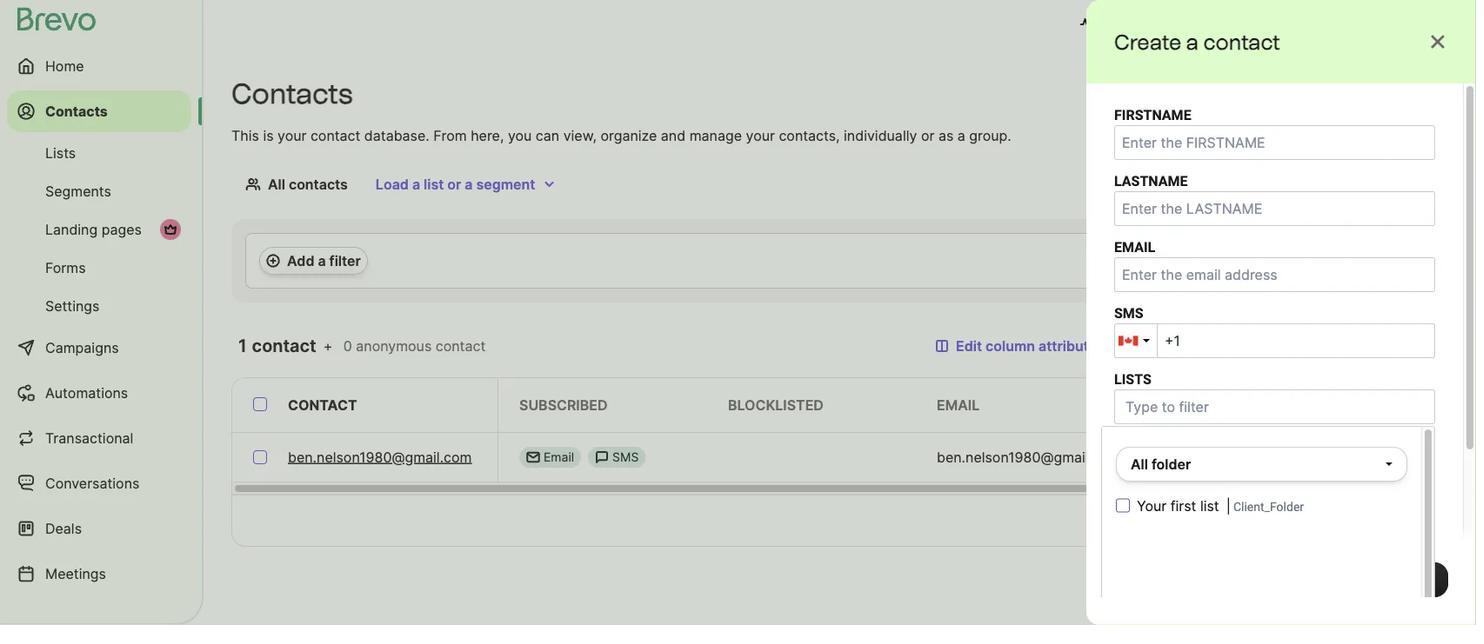 Task type: vqa. For each thing, say whether or not it's contained in the screenshot.
Client_Folder
yes



Task type: describe. For each thing, give the bounding box(es) containing it.
can
[[536, 127, 559, 144]]

forms
[[45, 259, 86, 276]]

landing pages link
[[7, 212, 191, 247]]

usage and plan
[[1101, 16, 1205, 33]]

campaigns link
[[7, 327, 191, 369]]

edit column attributes
[[956, 337, 1105, 354]]

email inside create a contact dialog
[[1114, 239, 1155, 255]]

all for all folder
[[1131, 456, 1148, 473]]

lists link
[[7, 136, 191, 170]]

your
[[1137, 498, 1167, 514]]

0 vertical spatial 1
[[238, 335, 248, 357]]

forms link
[[7, 251, 191, 285]]

load a list or a segment
[[376, 176, 535, 193]]

blocklisted
[[728, 397, 824, 414]]

deals link
[[7, 508, 191, 550]]

add a filter button
[[259, 247, 368, 275]]

pages
[[102, 221, 142, 238]]

a for add a filter
[[318, 252, 326, 269]]

and inside button
[[1147, 16, 1172, 33]]

a left segment
[[465, 176, 473, 193]]

contacts,
[[779, 127, 840, 144]]

0 horizontal spatial contacts
[[45, 103, 108, 120]]

per
[[1131, 512, 1153, 529]]

conversations
[[45, 475, 139, 492]]

attributes
[[1039, 337, 1105, 354]]

2 ben.nelson1980@gmail.com from the left
[[937, 449, 1121, 466]]

list for first
[[1200, 498, 1219, 514]]

list for a
[[424, 176, 444, 193]]

1 horizontal spatial or
[[921, 127, 935, 144]]

contact inside 1 contact + 0 anonymous contact
[[436, 337, 486, 354]]

folder
[[1152, 456, 1191, 473]]

browns
[[1344, 16, 1394, 33]]

transactional
[[45, 430, 133, 447]]

contact
[[288, 397, 357, 414]]

individually
[[844, 127, 917, 144]]

1 ben.nelson1980@gmail.com from the left
[[288, 449, 472, 466]]

column
[[986, 337, 1035, 354]]

rows
[[1092, 512, 1128, 529]]

all folder button
[[1116, 447, 1407, 482]]

deals
[[45, 520, 82, 537]]

0 horizontal spatial email
[[937, 397, 980, 414]]

|
[[1226, 498, 1231, 514]]

or inside button
[[447, 176, 461, 193]]

from
[[433, 127, 467, 144]]

automations
[[45, 384, 128, 401]]

create button
[[1375, 563, 1448, 598]]

your first list | client_folder
[[1137, 498, 1304, 514]]

1 vertical spatial sms
[[612, 450, 639, 465]]

database.
[[364, 127, 429, 144]]

filter
[[329, 252, 361, 269]]

create a contact
[[1114, 29, 1280, 54]]

anonymous
[[356, 337, 432, 354]]

is
[[263, 127, 274, 144]]

you
[[508, 127, 532, 144]]

client_folder
[[1233, 500, 1304, 514]]

sms inside create a contact dialog
[[1114, 305, 1144, 321]]

+
[[323, 337, 333, 354]]

1 contact + 0 anonymous contact
[[238, 335, 486, 357]]

subscribed
[[519, 397, 608, 414]]

page
[[1157, 512, 1190, 529]]

this is your contact database. from here, you can view, organize and manage your contacts, individually or as a group.
[[231, 127, 1011, 144]]

home
[[45, 57, 84, 74]]

Type to filter field
[[1119, 394, 1289, 420]]

transactional link
[[7, 418, 191, 459]]

conversations link
[[7, 463, 191, 504]]

lists
[[45, 144, 76, 161]]

add a filter
[[287, 252, 361, 269]]



Task type: locate. For each thing, give the bounding box(es) containing it.
1-
[[1288, 512, 1301, 529]]

lastname inside create a contact dialog
[[1114, 173, 1188, 189]]

contact
[[1203, 29, 1280, 54], [310, 127, 360, 144], [252, 335, 316, 357], [436, 337, 486, 354]]

1 vertical spatial or
[[447, 176, 461, 193]]

here,
[[471, 127, 504, 144]]

segments link
[[7, 174, 191, 209]]

firstname
[[1114, 107, 1191, 123], [1146, 397, 1226, 414]]

meetings
[[45, 565, 106, 582]]

1 horizontal spatial all
[[1131, 456, 1148, 473]]

20
[[1204, 512, 1221, 529]]

0 vertical spatial all
[[268, 176, 285, 193]]

this
[[231, 127, 259, 144]]

load
[[376, 176, 409, 193]]

1 horizontal spatial ben.nelson1980@gmail.com
[[937, 449, 1121, 466]]

Enter the FIRSTNAME field
[[1114, 125, 1435, 160]]

campaigns
[[45, 339, 119, 356]]

0 vertical spatial sms
[[1114, 305, 1144, 321]]

left___c25ys image
[[526, 451, 540, 464]]

view,
[[563, 127, 597, 144]]

none field inside create a contact dialog
[[1157, 324, 1435, 358]]

0 vertical spatial email
[[1114, 239, 1155, 255]]

meetings link
[[7, 553, 191, 595]]

a for create a contact
[[1186, 29, 1199, 54]]

settings
[[45, 297, 100, 314]]

add
[[287, 252, 314, 269]]

Enter the LASTNAME field
[[1114, 191, 1435, 226]]

0 vertical spatial or
[[921, 127, 935, 144]]

list
[[424, 176, 444, 193], [1200, 498, 1219, 514]]

1 horizontal spatial and
[[1147, 16, 1172, 33]]

1 horizontal spatial lastname
[[1302, 397, 1380, 414]]

20 button
[[1197, 504, 1260, 538]]

list inside button
[[424, 176, 444, 193]]

contacts up is on the top of page
[[231, 77, 353, 110]]

0
[[343, 337, 352, 354]]

1 left +
[[238, 335, 248, 357]]

1 your from the left
[[277, 127, 307, 144]]

all left contacts
[[268, 176, 285, 193]]

firstname down lists on the bottom right of the page
[[1146, 397, 1226, 414]]

enterprise
[[1398, 16, 1467, 33]]

0 horizontal spatial sms
[[612, 450, 639, 465]]

1 horizontal spatial create
[[1389, 571, 1434, 588]]

Search by name, email or phone number search field
[[1126, 329, 1448, 364]]

1 horizontal spatial contacts
[[231, 77, 353, 110]]

usage and plan button
[[1066, 7, 1219, 42]]

first
[[1170, 498, 1196, 514]]

all inside button
[[1131, 456, 1148, 473]]

sms
[[1114, 305, 1144, 321], [612, 450, 639, 465]]

and
[[1147, 16, 1172, 33], [661, 127, 686, 144]]

list left |
[[1200, 498, 1219, 514]]

1 horizontal spatial your
[[746, 127, 775, 144]]

create inside button
[[1389, 571, 1434, 588]]

ben.nelson1980@gmail.com link
[[288, 447, 472, 468]]

firstname inside create a contact dialog
[[1114, 107, 1191, 123]]

1 vertical spatial and
[[661, 127, 686, 144]]

home link
[[7, 45, 191, 87]]

1 down all folder button
[[1301, 512, 1308, 529]]

1 vertical spatial firstname
[[1146, 397, 1226, 414]]

list right load
[[424, 176, 444, 193]]

and left manage
[[661, 127, 686, 144]]

1-1
[[1288, 512, 1308, 529]]

all folder
[[1131, 456, 1191, 473]]

firstname down create a contact
[[1114, 107, 1191, 123]]

0 horizontal spatial lastname
[[1114, 173, 1188, 189]]

usage
[[1101, 16, 1144, 33]]

a right as
[[957, 127, 965, 144]]

a right usage
[[1186, 29, 1199, 54]]

sms right left___c25ys icon
[[612, 450, 639, 465]]

group.
[[969, 127, 1011, 144]]

all for all contacts
[[268, 176, 285, 193]]

list inside create a contact dialog
[[1200, 498, 1219, 514]]

1 horizontal spatial email
[[1114, 239, 1155, 255]]

0 horizontal spatial all
[[268, 176, 285, 193]]

a
[[1186, 29, 1199, 54], [957, 127, 965, 144], [412, 176, 420, 193], [465, 176, 473, 193], [318, 252, 326, 269]]

Enter the email address field
[[1114, 257, 1435, 292]]

create a contact dialog
[[1086, 0, 1476, 625]]

a inside dialog
[[1186, 29, 1199, 54]]

your right manage
[[746, 127, 775, 144]]

organize
[[601, 127, 657, 144]]

your right is on the top of page
[[277, 127, 307, 144]]

0 horizontal spatial 1
[[238, 335, 248, 357]]

edit column attributes button
[[921, 329, 1119, 364]]

1 horizontal spatial sms
[[1114, 305, 1144, 321]]

automations link
[[7, 372, 191, 414]]

1 vertical spatial email
[[937, 397, 980, 414]]

segments
[[45, 183, 111, 200]]

browns enterprise
[[1344, 16, 1467, 33]]

contacts up lists
[[45, 103, 108, 120]]

sms up lists on the bottom right of the page
[[1114, 305, 1144, 321]]

contacts
[[231, 77, 353, 110], [45, 103, 108, 120]]

0 vertical spatial lastname
[[1114, 173, 1188, 189]]

email
[[544, 450, 574, 465]]

1 vertical spatial list
[[1200, 498, 1219, 514]]

load a list or a segment button
[[362, 167, 570, 202]]

1 vertical spatial create
[[1389, 571, 1434, 588]]

0 horizontal spatial list
[[424, 176, 444, 193]]

create for create a contact
[[1114, 29, 1181, 54]]

None field
[[1157, 324, 1435, 358]]

contacts
[[289, 176, 348, 193]]

or
[[921, 127, 935, 144], [447, 176, 461, 193]]

1 vertical spatial 1
[[1301, 512, 1308, 529]]

0 vertical spatial and
[[1147, 16, 1172, 33]]

contacts link
[[7, 90, 191, 132]]

all
[[268, 176, 285, 193], [1131, 456, 1148, 473]]

settings link
[[7, 289, 191, 324]]

browns enterprise button
[[1309, 7, 1467, 42]]

rows per page
[[1092, 512, 1190, 529]]

lists
[[1114, 371, 1151, 387]]

ben
[[1146, 449, 1171, 466]]

1 horizontal spatial 1
[[1301, 512, 1308, 529]]

0 horizontal spatial ben.nelson1980@gmail.com
[[288, 449, 472, 466]]

create for create
[[1389, 571, 1434, 588]]

and left plan
[[1147, 16, 1172, 33]]

plan
[[1176, 16, 1205, 33]]

0 horizontal spatial and
[[661, 127, 686, 144]]

left___c25ys image
[[595, 451, 609, 464]]

1 vertical spatial lastname
[[1302, 397, 1380, 414]]

edit
[[956, 337, 982, 354]]

2 your from the left
[[746, 127, 775, 144]]

0 horizontal spatial create
[[1114, 29, 1181, 54]]

or left as
[[921, 127, 935, 144]]

a right load
[[412, 176, 420, 193]]

contact inside dialog
[[1203, 29, 1280, 54]]

left___rvooi image
[[164, 223, 177, 237]]

segment
[[476, 176, 535, 193]]

landing
[[45, 221, 98, 238]]

or down the from
[[447, 176, 461, 193]]

all left folder
[[1131, 456, 1148, 473]]

0 vertical spatial list
[[424, 176, 444, 193]]

0 vertical spatial firstname
[[1114, 107, 1191, 123]]

a for load a list or a segment
[[412, 176, 420, 193]]

1
[[238, 335, 248, 357], [1301, 512, 1308, 529]]

a right add
[[318, 252, 326, 269]]

as
[[938, 127, 954, 144]]

0 horizontal spatial your
[[277, 127, 307, 144]]

1 vertical spatial all
[[1131, 456, 1148, 473]]

0 horizontal spatial or
[[447, 176, 461, 193]]

1 horizontal spatial list
[[1200, 498, 1219, 514]]

all contacts
[[268, 176, 348, 193]]

create
[[1114, 29, 1181, 54], [1389, 571, 1434, 588]]

email
[[1114, 239, 1155, 255], [937, 397, 980, 414]]

landing pages
[[45, 221, 142, 238]]

0 vertical spatial create
[[1114, 29, 1181, 54]]

manage
[[689, 127, 742, 144]]



